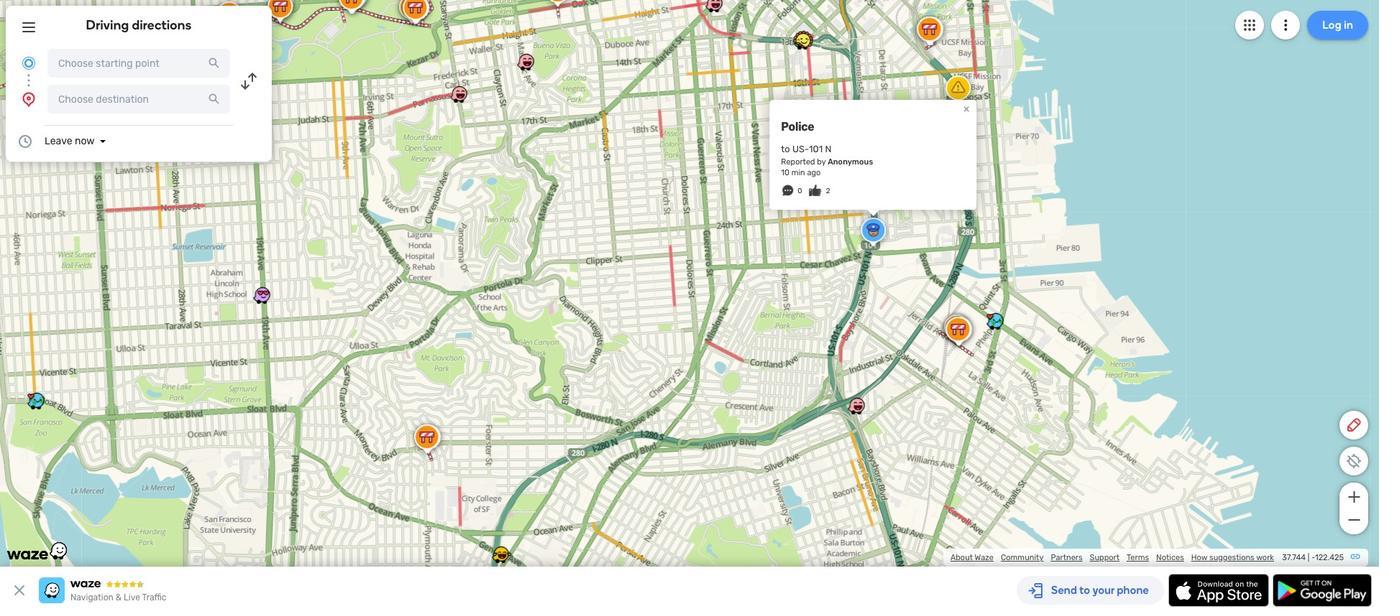 Task type: vqa. For each thing, say whether or not it's contained in the screenshot.
notices link on the bottom of the page
yes



Task type: locate. For each thing, give the bounding box(es) containing it.
×
[[963, 102, 970, 116]]

community link
[[1001, 554, 1044, 563]]

waze
[[975, 554, 994, 563]]

work
[[1256, 554, 1274, 563]]

122.425
[[1315, 554, 1344, 563]]

about waze community partners support terms notices how suggestions work
[[950, 554, 1274, 563]]

navigation
[[70, 593, 114, 603]]

by
[[817, 158, 826, 167]]

location image
[[20, 91, 37, 108]]

2
[[826, 187, 830, 196]]

traffic
[[142, 593, 166, 603]]

navigation & live traffic
[[70, 593, 166, 603]]

reported
[[781, 158, 815, 167]]

about waze link
[[950, 554, 994, 563]]

leave
[[45, 135, 72, 147]]

now
[[75, 135, 95, 147]]

directions
[[132, 17, 192, 33]]

support link
[[1090, 554, 1119, 563]]

anonymous
[[828, 158, 873, 167]]

x image
[[11, 582, 28, 600]]

terms link
[[1127, 554, 1149, 563]]

us-
[[792, 144, 809, 155]]

to us-101 n reported by anonymous 10 min ago
[[781, 144, 873, 178]]

current location image
[[20, 55, 37, 72]]

Choose starting point text field
[[47, 49, 230, 78]]

37.744 | -122.425
[[1282, 554, 1344, 563]]

-
[[1311, 554, 1315, 563]]

|
[[1308, 554, 1310, 563]]



Task type: describe. For each thing, give the bounding box(es) containing it.
zoom in image
[[1345, 489, 1363, 506]]

10
[[781, 168, 789, 178]]

partners
[[1051, 554, 1083, 563]]

police
[[781, 120, 814, 134]]

live
[[124, 593, 140, 603]]

to
[[781, 144, 790, 155]]

link image
[[1350, 551, 1361, 563]]

driving directions
[[86, 17, 192, 33]]

suggestions
[[1209, 554, 1254, 563]]

how
[[1191, 554, 1207, 563]]

notices
[[1156, 554, 1184, 563]]

min
[[791, 168, 805, 178]]

about
[[950, 554, 973, 563]]

zoom out image
[[1345, 512, 1363, 529]]

n
[[825, 144, 832, 155]]

&
[[116, 593, 122, 603]]

terms
[[1127, 554, 1149, 563]]

community
[[1001, 554, 1044, 563]]

37.744
[[1282, 554, 1306, 563]]

ago
[[807, 168, 821, 178]]

× link
[[960, 102, 973, 116]]

partners link
[[1051, 554, 1083, 563]]

notices link
[[1156, 554, 1184, 563]]

Choose destination text field
[[47, 85, 230, 114]]

0
[[798, 187, 802, 196]]

support
[[1090, 554, 1119, 563]]

how suggestions work link
[[1191, 554, 1274, 563]]

leave now
[[45, 135, 95, 147]]

clock image
[[17, 133, 34, 150]]

driving
[[86, 17, 129, 33]]

pencil image
[[1345, 417, 1362, 434]]

101
[[809, 144, 823, 155]]



